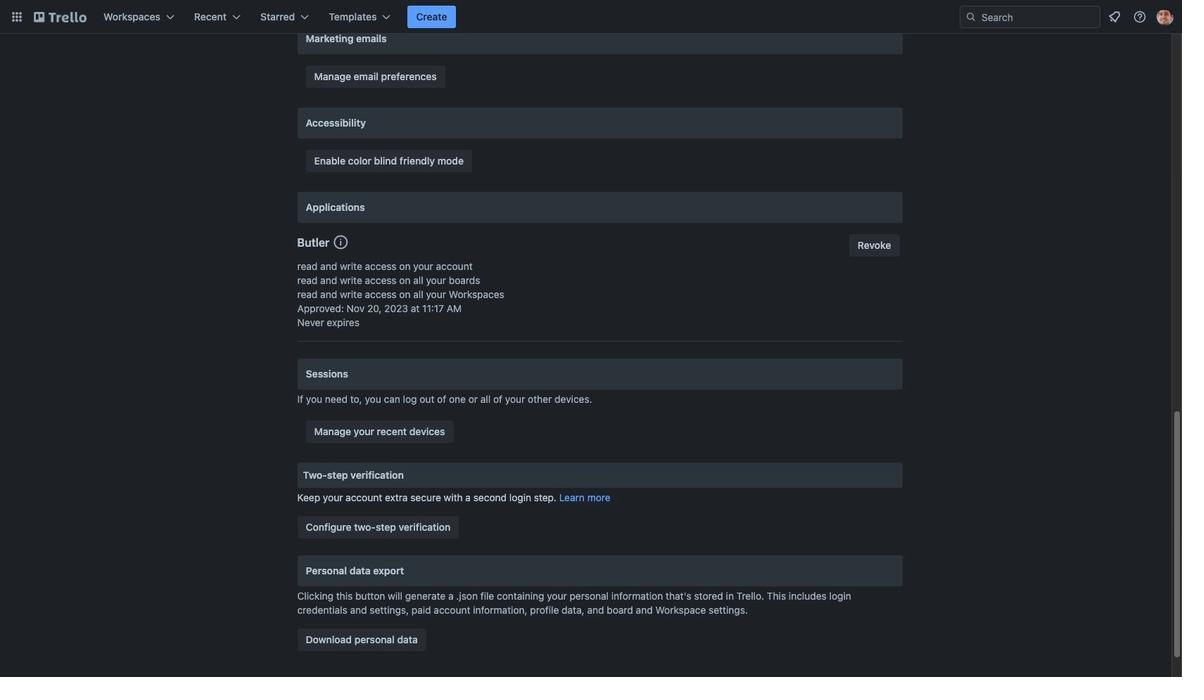 Task type: locate. For each thing, give the bounding box(es) containing it.
Search field
[[960, 6, 1100, 28]]

search image
[[965, 11, 977, 23]]

None button
[[849, 234, 900, 257]]

open information menu image
[[1133, 10, 1147, 24]]



Task type: describe. For each thing, give the bounding box(es) containing it.
0 notifications image
[[1106, 8, 1123, 25]]

back to home image
[[34, 6, 87, 28]]

james peterson (jamespeterson93) image
[[1157, 8, 1174, 25]]

primary element
[[0, 0, 1182, 34]]



Task type: vqa. For each thing, say whether or not it's contained in the screenshot.
Jeremy Miller (jeremymiller198) icon
no



